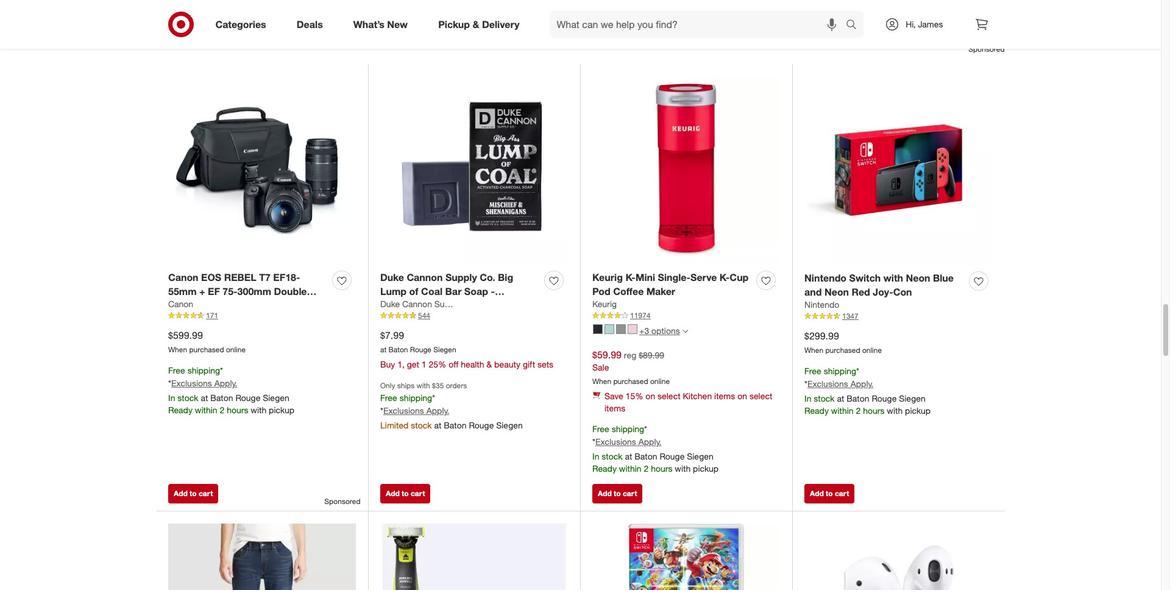 Task type: locate. For each thing, give the bounding box(es) containing it.
0 vertical spatial duke
[[380, 271, 404, 283]]

keurig link
[[593, 298, 617, 311]]

1347
[[843, 312, 859, 321]]

shipping down $599.99 when purchased online
[[188, 365, 220, 376]]

add for $299.99
[[810, 489, 824, 498]]

k-
[[626, 271, 636, 283], [720, 271, 730, 283]]

1 vertical spatial &
[[487, 359, 492, 370]]

1 horizontal spatial free shipping * * exclusions apply. in stock at  baton rouge siegen ready within 2 hours with pickup
[[593, 424, 719, 474]]

What can we help you find? suggestions appear below search field
[[550, 11, 849, 38]]

&
[[473, 18, 479, 30], [487, 359, 492, 370]]

in for nintendo switch with neon blue and neon red joy-con
[[805, 393, 812, 404]]

0 vertical spatial co.
[[480, 271, 495, 283]]

$7.99
[[380, 329, 404, 341]]

when down $599.99
[[168, 345, 187, 354]]

with
[[884, 272, 904, 284], [417, 381, 430, 390], [251, 405, 267, 415], [887, 405, 903, 416], [675, 463, 691, 474]]

at up the buy
[[380, 345, 387, 354]]

1 vertical spatial keurig
[[593, 299, 617, 309]]

canon down 55mm
[[168, 299, 193, 309]]

add
[[174, 489, 188, 498], [386, 489, 400, 498], [598, 489, 612, 498], [810, 489, 824, 498]]

neon up nintendo link on the bottom right of page
[[825, 286, 849, 298]]

with for exclusions apply. button underneath $599.99 when purchased online
[[251, 405, 267, 415]]

1 vertical spatial canon
[[168, 299, 193, 309]]

2 cart from the left
[[411, 489, 425, 498]]

pickup & delivery link
[[428, 11, 535, 38]]

0 vertical spatial canon
[[168, 271, 198, 283]]

at
[[380, 345, 387, 354], [201, 393, 208, 403], [837, 393, 845, 404], [434, 420, 442, 431], [625, 451, 632, 462]]

1
[[422, 359, 427, 370]]

at for exclusions apply. button underneath $599.99 when purchased online
[[201, 393, 208, 403]]

when inside $299.99 when purchased online
[[805, 346, 824, 355]]

exclusions apply. button
[[171, 377, 237, 390], [808, 378, 874, 390], [383, 405, 450, 417], [596, 436, 662, 448]]

supply inside duke cannon supply co. link
[[435, 299, 461, 309]]

2 k- from the left
[[720, 271, 730, 283]]

baton
[[389, 345, 408, 354], [210, 393, 233, 403], [847, 393, 870, 404], [444, 420, 467, 431], [635, 451, 658, 462]]

2 horizontal spatial 2
[[856, 405, 861, 416]]

stock
[[178, 393, 198, 403], [814, 393, 835, 404], [411, 420, 432, 431], [602, 451, 623, 462]]

when down "$299.99"
[[805, 346, 824, 355]]

duke cannon supply co. big lump of coal bar soap - bergamot scent - 10oz image
[[380, 76, 568, 263], [380, 76, 568, 263]]

coal
[[421, 285, 443, 297]]

& right health
[[487, 359, 492, 370]]

rouge inside only ships with $35 orders free shipping * * exclusions apply. limited stock at  baton rouge siegen
[[469, 420, 494, 431]]

exclusions apply. button down $599.99 when purchased online
[[171, 377, 237, 390]]

rouge for exclusions apply. button underneath $599.99 when purchased online
[[236, 393, 261, 403]]

rouge
[[410, 345, 432, 354], [236, 393, 261, 403], [872, 393, 897, 404], [469, 420, 494, 431], [660, 451, 685, 462]]

free for exclusions apply. button below 15%
[[593, 424, 610, 434]]

at down the $35
[[434, 420, 442, 431]]

james
[[918, 19, 943, 29]]

1 keurig from the top
[[593, 271, 623, 283]]

free for exclusions apply. button below $299.99 when purchased online
[[805, 366, 822, 376]]

1 horizontal spatial purchased
[[614, 377, 648, 386]]

1 horizontal spatial within
[[619, 463, 642, 474]]

at down $299.99 when purchased online
[[837, 393, 845, 404]]

0 vertical spatial nintendo
[[805, 272, 847, 284]]

$299.99 when purchased online
[[805, 330, 882, 355]]

when for $299.99
[[805, 346, 824, 355]]

1 add to cart button from the left
[[168, 484, 218, 504]]

1 duke from the top
[[380, 271, 404, 283]]

free down only
[[380, 393, 397, 403]]

1 horizontal spatial neon
[[906, 272, 931, 284]]

keurig up pod
[[593, 271, 623, 283]]

2 add from the left
[[386, 489, 400, 498]]

2 horizontal spatial hours
[[863, 405, 885, 416]]

purchased for $299.99
[[826, 346, 861, 355]]

online down 171 link
[[226, 345, 246, 354]]

sponsored
[[969, 44, 1005, 53], [325, 497, 361, 506]]

exclusions apply. button up limited
[[383, 405, 450, 417]]

stock right limited
[[411, 420, 432, 431]]

1 horizontal spatial sponsored
[[969, 44, 1005, 53]]

con
[[894, 286, 912, 298]]

with inside the nintendo switch with neon blue and neon red joy-con
[[884, 272, 904, 284]]

on right kitchen
[[738, 391, 747, 401]]

with inside only ships with $35 orders free shipping * * exclusions apply. limited stock at  baton rouge siegen
[[417, 381, 430, 390]]

free shipping * * exclusions apply. in stock at  baton rouge siegen ready within 2 hours with pickup down 15%
[[593, 424, 719, 474]]

co. for duke cannon supply co.
[[463, 299, 476, 309]]

duke up lump
[[380, 271, 404, 283]]

cannon for duke cannon supply co.
[[402, 299, 432, 309]]

1 to from the left
[[190, 489, 197, 498]]

save 15% on select kitchen items on select items
[[605, 391, 773, 413]]

2 horizontal spatial ready
[[805, 405, 829, 416]]

at down 15%
[[625, 451, 632, 462]]

items right kitchen
[[715, 391, 735, 401]]

0 vertical spatial neon
[[906, 272, 931, 284]]

orders
[[446, 381, 467, 390]]

1 nintendo from the top
[[805, 272, 847, 284]]

1 add from the left
[[174, 489, 188, 498]]

supply for duke cannon supply co. big lump of coal bar soap - bergamot scent - 10oz
[[446, 271, 477, 283]]

to for $7.99
[[402, 489, 409, 498]]

2 add to cart from the left
[[386, 489, 425, 498]]

k- right the serve
[[720, 271, 730, 283]]

cannon for duke cannon supply co. big lump of coal bar soap - bergamot scent - 10oz
[[407, 271, 443, 283]]

hours for nintendo switch with neon blue and neon red joy-con
[[863, 405, 885, 416]]

hi,
[[906, 19, 916, 29]]

1 horizontal spatial items
[[715, 391, 735, 401]]

0 horizontal spatial on
[[646, 391, 656, 401]]

online for $299.99
[[863, 346, 882, 355]]

2 horizontal spatial when
[[805, 346, 824, 355]]

ships
[[397, 381, 415, 390]]

2 for keurig k-mini single-serve k-cup pod coffee maker
[[644, 463, 649, 474]]

0 vertical spatial &
[[473, 18, 479, 30]]

shipping
[[188, 365, 220, 376], [824, 366, 857, 376], [400, 393, 432, 403], [612, 424, 644, 434]]

when inside $599.99 when purchased online
[[168, 345, 187, 354]]

rebel
[[224, 271, 257, 283]]

1 vertical spatial neon
[[825, 286, 849, 298]]

1 horizontal spatial ready
[[593, 463, 617, 474]]

nintendo switch with neon blue and neon red joy-con image
[[805, 76, 993, 264], [805, 76, 993, 264]]

pickup
[[269, 405, 295, 415], [905, 405, 931, 416], [693, 463, 719, 474]]

0 horizontal spatial within
[[195, 405, 217, 415]]

2 for nintendo switch with neon blue and neon red joy-con
[[856, 405, 861, 416]]

nintendo up and
[[805, 272, 847, 284]]

limited
[[380, 420, 409, 431]]

0 horizontal spatial co.
[[463, 299, 476, 309]]

1 horizontal spatial in
[[593, 451, 600, 462]]

2 duke from the top
[[380, 299, 400, 309]]

300mm
[[238, 285, 271, 297]]

0 horizontal spatial -
[[459, 299, 463, 311]]

online down the 1347 link
[[863, 346, 882, 355]]

nintendo down and
[[805, 300, 840, 310]]

add for $599.99
[[174, 489, 188, 498]]

1 vertical spatial supply
[[435, 299, 461, 309]]

1 vertical spatial co.
[[463, 299, 476, 309]]

ready
[[168, 405, 193, 415], [805, 405, 829, 416], [593, 463, 617, 474]]

keurig for keurig k-mini single-serve k-cup pod coffee maker
[[593, 271, 623, 283]]

exclusions
[[171, 378, 212, 388], [808, 379, 849, 389], [383, 406, 424, 416], [596, 437, 636, 447]]

1 cart from the left
[[199, 489, 213, 498]]

171 link
[[168, 311, 356, 321]]

2 horizontal spatial free shipping * * exclusions apply. in stock at  baton rouge siegen ready within 2 hours with pickup
[[805, 366, 931, 416]]

when inside the $59.99 reg $89.99 sale when purchased online
[[593, 377, 612, 386]]

blue
[[933, 272, 954, 284]]

co. up soap
[[480, 271, 495, 283]]

$35
[[432, 381, 444, 390]]

supply down "bar"
[[435, 299, 461, 309]]

& inside pickup & delivery link
[[473, 18, 479, 30]]

2 horizontal spatial purchased
[[826, 346, 861, 355]]

co. up the 544 link
[[463, 299, 476, 309]]

4 add from the left
[[810, 489, 824, 498]]

free down "$299.99"
[[805, 366, 822, 376]]

2 to from the left
[[402, 489, 409, 498]]

categories
[[216, 18, 266, 30]]

0 horizontal spatial ready
[[168, 405, 193, 415]]

cannon
[[407, 271, 443, 283], [402, 299, 432, 309]]

to for $599.99
[[190, 489, 197, 498]]

1 horizontal spatial co.
[[480, 271, 495, 283]]

canon up 55mm
[[168, 271, 198, 283]]

1 horizontal spatial on
[[738, 391, 747, 401]]

cup
[[730, 271, 749, 283]]

0 horizontal spatial select
[[658, 391, 681, 401]]

keurig k-mini single-serve k-cup pod coffee maker image
[[593, 76, 780, 263], [593, 76, 780, 263]]

1 horizontal spatial online
[[650, 377, 670, 386]]

1 horizontal spatial 2
[[644, 463, 649, 474]]

neon up con
[[906, 272, 931, 284]]

cannon down of
[[402, 299, 432, 309]]

beauty
[[494, 359, 521, 370]]

exclusions for exclusions apply. button underneath $599.99 when purchased online
[[171, 378, 212, 388]]

1 vertical spatial sponsored
[[325, 497, 361, 506]]

0 vertical spatial keurig
[[593, 271, 623, 283]]

keurig down pod
[[593, 299, 617, 309]]

co. inside duke cannon supply co. big lump of coal bar soap - bergamot scent - 10oz
[[480, 271, 495, 283]]

11974 link
[[593, 311, 780, 321]]

baton inside only ships with $35 orders free shipping * * exclusions apply. limited stock at  baton rouge siegen
[[444, 420, 467, 431]]

1 horizontal spatial when
[[593, 377, 612, 386]]

2 add to cart button from the left
[[380, 484, 431, 504]]

apply.
[[214, 378, 237, 388], [851, 379, 874, 389], [427, 406, 450, 416], [639, 437, 662, 447]]

only
[[380, 381, 395, 390]]

0 horizontal spatial items
[[605, 403, 626, 413]]

exclusions down save
[[596, 437, 636, 447]]

deals link
[[286, 11, 338, 38]]

1 horizontal spatial &
[[487, 359, 492, 370]]

0 horizontal spatial sponsored
[[325, 497, 361, 506]]

add to cart for $599.99
[[174, 489, 213, 498]]

cannon inside duke cannon supply co. big lump of coal bar soap - bergamot scent - 10oz
[[407, 271, 443, 283]]

free down $599.99
[[168, 365, 185, 376]]

canon for canon
[[168, 299, 193, 309]]

dusty rose image
[[628, 324, 638, 334]]

exclusions down $299.99 when purchased online
[[808, 379, 849, 389]]

canon inside canon eos rebel t7 ef18- 55mm + ef 75-300mm double zoom kit
[[168, 271, 198, 283]]

duke inside duke cannon supply co. big lump of coal bar soap - bergamot scent - 10oz
[[380, 271, 404, 283]]

add to cart for $299.99
[[810, 489, 849, 498]]

in for keurig k-mini single-serve k-cup pod coffee maker
[[593, 451, 600, 462]]

exclusions up limited
[[383, 406, 424, 416]]

duke down lump
[[380, 299, 400, 309]]

free
[[168, 365, 185, 376], [805, 366, 822, 376], [380, 393, 397, 403], [593, 424, 610, 434]]

- right soap
[[491, 285, 495, 297]]

1 horizontal spatial k-
[[720, 271, 730, 283]]

1 vertical spatial duke
[[380, 299, 400, 309]]

0 horizontal spatial hours
[[227, 405, 248, 415]]

free shipping * * exclusions apply. in stock at  baton rouge siegen ready within 2 hours with pickup down $299.99 when purchased online
[[805, 366, 931, 416]]

3 to from the left
[[614, 489, 621, 498]]

k- up the coffee
[[626, 271, 636, 283]]

2 nintendo from the top
[[805, 300, 840, 310]]

all colors + 3 more colors image
[[683, 329, 688, 334]]

supply
[[446, 271, 477, 283], [435, 299, 461, 309]]

purchased down "$299.99"
[[826, 346, 861, 355]]

purchased up 15%
[[614, 377, 648, 386]]

*
[[220, 365, 223, 376], [857, 366, 860, 376], [168, 378, 171, 388], [805, 379, 808, 389], [432, 393, 435, 403], [380, 406, 383, 416], [644, 424, 647, 434], [593, 437, 596, 447]]

denizen® from levi's® men's 285™ relaxed fit jeans image
[[168, 524, 356, 590], [168, 524, 356, 590]]

supply up "bar"
[[446, 271, 477, 283]]

keurig k-mini single-serve k-cup pod coffee maker link
[[593, 271, 752, 298]]

544 link
[[380, 311, 568, 321]]

online inside $299.99 when purchased online
[[863, 346, 882, 355]]

purchased down $599.99
[[189, 345, 224, 354]]

apple airpods (2nd generation) with charging case image
[[805, 524, 993, 590], [805, 524, 993, 590]]

purchased inside $599.99 when purchased online
[[189, 345, 224, 354]]

1 horizontal spatial hours
[[651, 463, 673, 474]]

super smash bros. ultimate - nintendo switch image
[[593, 524, 780, 590], [593, 524, 780, 590]]

buy
[[380, 359, 395, 370]]

sets
[[538, 359, 554, 370]]

siegen inside $7.99 at baton rouge siegen buy 1, get 1 25% off health & beauty gift sets
[[434, 345, 456, 354]]

2 keurig from the top
[[593, 299, 617, 309]]

1 horizontal spatial pickup
[[693, 463, 719, 474]]

0 horizontal spatial &
[[473, 18, 479, 30]]

0 vertical spatial sponsored
[[969, 44, 1005, 53]]

online inside $599.99 when purchased online
[[226, 345, 246, 354]]

0 horizontal spatial when
[[168, 345, 187, 354]]

exclusions down $599.99 when purchased online
[[171, 378, 212, 388]]

online
[[226, 345, 246, 354], [863, 346, 882, 355], [650, 377, 670, 386]]

1 add to cart from the left
[[174, 489, 213, 498]]

bergamot
[[380, 299, 426, 311]]

cart for $7.99
[[411, 489, 425, 498]]

baton inside $7.99 at baton rouge siegen buy 1, get 1 25% off health & beauty gift sets
[[389, 345, 408, 354]]

1 canon from the top
[[168, 271, 198, 283]]

nintendo inside the nintendo switch with neon blue and neon red joy-con
[[805, 272, 847, 284]]

nintendo for nintendo
[[805, 300, 840, 310]]

2 canon from the top
[[168, 299, 193, 309]]

$89.99
[[639, 350, 665, 360]]

2 horizontal spatial in
[[805, 393, 812, 404]]

0 vertical spatial items
[[715, 391, 735, 401]]

3 add to cart button from the left
[[593, 484, 643, 504]]

oasis image
[[605, 324, 615, 334]]

at down $599.99 when purchased online
[[201, 393, 208, 403]]

deals
[[297, 18, 323, 30]]

0 horizontal spatial pickup
[[269, 405, 295, 415]]

4 add to cart from the left
[[810, 489, 849, 498]]

0 horizontal spatial in
[[168, 393, 175, 403]]

purchased for $599.99
[[189, 345, 224, 354]]

online down the $89.99
[[650, 377, 670, 386]]

keurig inside "keurig k-mini single-serve k-cup pod coffee maker"
[[593, 271, 623, 283]]

- left 10oz
[[459, 299, 463, 311]]

shipping down 15%
[[612, 424, 644, 434]]

pod
[[593, 285, 611, 297]]

1 horizontal spatial -
[[491, 285, 495, 297]]

1 vertical spatial nintendo
[[805, 300, 840, 310]]

at for exclusions apply. button below 15%
[[625, 451, 632, 462]]

rouge inside $7.99 at baton rouge siegen buy 1, get 1 25% off health & beauty gift sets
[[410, 345, 432, 354]]

serve
[[691, 271, 717, 283]]

canon
[[168, 271, 198, 283], [168, 299, 193, 309]]

soap
[[464, 285, 488, 297]]

0 vertical spatial cannon
[[407, 271, 443, 283]]

0 horizontal spatial purchased
[[189, 345, 224, 354]]

duke
[[380, 271, 404, 283], [380, 299, 400, 309]]

cart
[[199, 489, 213, 498], [411, 489, 425, 498], [623, 489, 637, 498], [835, 489, 849, 498]]

0 horizontal spatial k-
[[626, 271, 636, 283]]

-
[[491, 285, 495, 297], [459, 299, 463, 311]]

0 horizontal spatial online
[[226, 345, 246, 354]]

4 add to cart button from the left
[[805, 484, 855, 504]]

co.
[[480, 271, 495, 283], [463, 299, 476, 309]]

on right 15%
[[646, 391, 656, 401]]

supply inside duke cannon supply co. big lump of coal bar soap - bergamot scent - 10oz
[[446, 271, 477, 283]]

2 horizontal spatial pickup
[[905, 405, 931, 416]]

shipping down "ships"
[[400, 393, 432, 403]]

& right pickup
[[473, 18, 479, 30]]

canon eos rebel t7 ef18-55mm + ef 75-300mm double zoom kit image
[[168, 76, 356, 263], [168, 76, 356, 263]]

apply. down the $35
[[427, 406, 450, 416]]

when down sale
[[593, 377, 612, 386]]

new
[[387, 18, 408, 30]]

1 vertical spatial cannon
[[402, 299, 432, 309]]

1 horizontal spatial select
[[750, 391, 773, 401]]

0 vertical spatial supply
[[446, 271, 477, 283]]

free down save
[[593, 424, 610, 434]]

of
[[409, 285, 419, 297]]

2 horizontal spatial within
[[831, 405, 854, 416]]

when for $599.99
[[168, 345, 187, 354]]

philips norelco oneblade 360 face rechargeable men's electric shaver and trimmer - qp2724/70 image
[[380, 524, 568, 590], [380, 524, 568, 590]]

pickup for nintendo switch with neon blue and neon red joy-con
[[905, 405, 931, 416]]

free shipping * * exclusions apply. in stock at  baton rouge siegen ready within 2 hours with pickup down $599.99 when purchased online
[[168, 365, 295, 415]]

maker
[[647, 285, 676, 297]]

options
[[652, 325, 680, 336]]

keurig
[[593, 271, 623, 283], [593, 299, 617, 309]]

items down save
[[605, 403, 626, 413]]

4 cart from the left
[[835, 489, 849, 498]]

2 horizontal spatial online
[[863, 346, 882, 355]]

10oz
[[465, 299, 487, 311]]

purchased inside $299.99 when purchased online
[[826, 346, 861, 355]]

cannon up coal
[[407, 271, 443, 283]]

free inside only ships with $35 orders free shipping * * exclusions apply. limited stock at  baton rouge siegen
[[380, 393, 397, 403]]

4 to from the left
[[826, 489, 833, 498]]

eos
[[201, 271, 221, 283]]



Task type: vqa. For each thing, say whether or not it's contained in the screenshot.
Berkeley Univ Ave link
no



Task type: describe. For each thing, give the bounding box(es) containing it.
purchased inside the $59.99 reg $89.99 sale when purchased online
[[614, 377, 648, 386]]

15%
[[626, 391, 643, 401]]

1 on from the left
[[646, 391, 656, 401]]

apply. down $599.99 when purchased online
[[214, 378, 237, 388]]

pickup
[[438, 18, 470, 30]]

what's new link
[[343, 11, 423, 38]]

scent
[[429, 299, 456, 311]]

co. for duke cannon supply co. big lump of coal bar soap - bergamot scent - 10oz
[[480, 271, 495, 283]]

duke cannon supply co.
[[380, 299, 476, 309]]

0 vertical spatial -
[[491, 285, 495, 297]]

what's new
[[353, 18, 408, 30]]

lump
[[380, 285, 407, 297]]

black image
[[593, 324, 603, 334]]

joy-
[[873, 286, 894, 298]]

$599.99 when purchased online
[[168, 329, 246, 354]]

duke cannon supply co. big lump of coal bar soap - bergamot scent - 10oz
[[380, 271, 514, 311]]

at inside only ships with $35 orders free shipping * * exclusions apply. limited stock at  baton rouge siegen
[[434, 420, 442, 431]]

mini
[[636, 271, 655, 283]]

sale
[[593, 362, 609, 373]]

off
[[449, 359, 459, 370]]

3 add from the left
[[598, 489, 612, 498]]

duke cannon supply co. link
[[380, 298, 476, 311]]

stock inside only ships with $35 orders free shipping * * exclusions apply. limited stock at  baton rouge siegen
[[411, 420, 432, 431]]

55mm
[[168, 285, 197, 297]]

all colors + 3 more colors element
[[683, 327, 688, 334]]

canon for canon eos rebel t7 ef18- 55mm + ef 75-300mm double zoom kit
[[168, 271, 198, 283]]

kit
[[198, 299, 214, 311]]

stock down $299.99 when purchased online
[[814, 393, 835, 404]]

exclusions for exclusions apply. button below $299.99 when purchased online
[[808, 379, 849, 389]]

hours for keurig k-mini single-serve k-cup pod coffee maker
[[651, 463, 673, 474]]

free for exclusions apply. button underneath $599.99 when purchased online
[[168, 365, 185, 376]]

duke cannon supply co. big lump of coal bar soap - bergamot scent - 10oz link
[[380, 271, 540, 311]]

within for keurig k-mini single-serve k-cup pod coffee maker
[[619, 463, 642, 474]]

add to cart for $7.99
[[386, 489, 425, 498]]

keurig for keurig
[[593, 299, 617, 309]]

canon link
[[168, 298, 193, 311]]

nintendo for nintendo switch with neon blue and neon red joy-con
[[805, 272, 847, 284]]

rouge for exclusions apply. button below 15%
[[660, 451, 685, 462]]

0 horizontal spatial free shipping * * exclusions apply. in stock at  baton rouge siegen ready within 2 hours with pickup
[[168, 365, 295, 415]]

categories link
[[205, 11, 281, 38]]

zoom
[[168, 299, 195, 311]]

only ships with $35 orders free shipping * * exclusions apply. limited stock at  baton rouge siegen
[[380, 381, 523, 431]]

duke for duke cannon supply co.
[[380, 299, 400, 309]]

add for $7.99
[[386, 489, 400, 498]]

add to cart button for $7.99
[[380, 484, 431, 504]]

supply for duke cannon supply co.
[[435, 299, 461, 309]]

1347 link
[[805, 311, 993, 322]]

1 select from the left
[[658, 391, 681, 401]]

0 horizontal spatial 2
[[220, 405, 225, 415]]

$299.99
[[805, 330, 839, 342]]

$7.99 at baton rouge siegen buy 1, get 1 25% off health & beauty gift sets
[[380, 329, 554, 370]]

save
[[605, 391, 624, 401]]

ef
[[208, 285, 220, 297]]

what's
[[353, 18, 385, 30]]

duke for duke cannon supply co. big lump of coal bar soap - bergamot scent - 10oz
[[380, 271, 404, 283]]

with for exclusions apply. button below 15%
[[675, 463, 691, 474]]

canon eos rebel t7 ef18- 55mm + ef 75-300mm double zoom kit link
[[168, 271, 327, 311]]

gray image
[[616, 324, 626, 334]]

1 vertical spatial items
[[605, 403, 626, 413]]

exclusions inside only ships with $35 orders free shipping * * exclusions apply. limited stock at  baton rouge siegen
[[383, 406, 424, 416]]

kitchen
[[683, 391, 712, 401]]

pickup for keurig k-mini single-serve k-cup pod coffee maker
[[693, 463, 719, 474]]

siegen inside only ships with $35 orders free shipping * * exclusions apply. limited stock at  baton rouge siegen
[[496, 420, 523, 431]]

1,
[[398, 359, 405, 370]]

2 on from the left
[[738, 391, 747, 401]]

171
[[206, 311, 218, 320]]

exclusions for exclusions apply. button below 15%
[[596, 437, 636, 447]]

ready for nintendo switch with neon blue and neon red joy-con
[[805, 405, 829, 416]]

1 k- from the left
[[626, 271, 636, 283]]

reg
[[624, 350, 637, 360]]

apply. down 15%
[[639, 437, 662, 447]]

+3 options button
[[588, 321, 694, 341]]

health
[[461, 359, 484, 370]]

free shipping * * exclusions apply. in stock at  baton rouge siegen ready within 2 hours with pickup for keurig k-mini single-serve k-cup pod coffee maker
[[593, 424, 719, 474]]

add to cart button for $599.99
[[168, 484, 218, 504]]

75-
[[223, 285, 238, 297]]

stock down save
[[602, 451, 623, 462]]

t7
[[259, 271, 271, 283]]

544
[[418, 311, 430, 320]]

at inside $7.99 at baton rouge siegen buy 1, get 1 25% off health & beauty gift sets
[[380, 345, 387, 354]]

and
[[805, 286, 822, 298]]

$59.99
[[593, 348, 622, 361]]

switch
[[850, 272, 881, 284]]

exclusions apply. button down 15%
[[596, 436, 662, 448]]

nintendo switch with neon blue and neon red joy-con link
[[805, 271, 965, 299]]

nintendo switch with neon blue and neon red joy-con
[[805, 272, 954, 298]]

within for nintendo switch with neon blue and neon red joy-con
[[831, 405, 854, 416]]

3 add to cart from the left
[[598, 489, 637, 498]]

$59.99 reg $89.99 sale when purchased online
[[593, 348, 670, 386]]

single-
[[658, 271, 691, 283]]

pickup & delivery
[[438, 18, 520, 30]]

big
[[498, 271, 514, 283]]

& inside $7.99 at baton rouge siegen buy 1, get 1 25% off health & beauty gift sets
[[487, 359, 492, 370]]

apply. inside only ships with $35 orders free shipping * * exclusions apply. limited stock at  baton rouge siegen
[[427, 406, 450, 416]]

apply. down $299.99 when purchased online
[[851, 379, 874, 389]]

cart for $599.99
[[199, 489, 213, 498]]

free shipping * * exclusions apply. in stock at  baton rouge siegen ready within 2 hours with pickup for nintendo switch with neon blue and neon red joy-con
[[805, 366, 931, 416]]

shipping down $299.99 when purchased online
[[824, 366, 857, 376]]

baton for exclusions apply. button underneath $599.99 when purchased online
[[210, 393, 233, 403]]

+3 options
[[640, 325, 680, 336]]

cart for $299.99
[[835, 489, 849, 498]]

delivery
[[482, 18, 520, 30]]

exclusions apply. button down $299.99 when purchased online
[[808, 378, 874, 390]]

ef18-
[[273, 271, 300, 283]]

add to cart button for $299.99
[[805, 484, 855, 504]]

25%
[[429, 359, 447, 370]]

hi, james
[[906, 19, 943, 29]]

3 cart from the left
[[623, 489, 637, 498]]

+
[[199, 285, 205, 297]]

11974
[[630, 311, 651, 320]]

rouge for exclusions apply. button below $299.99 when purchased online
[[872, 393, 897, 404]]

gift
[[523, 359, 535, 370]]

online for $599.99
[[226, 345, 246, 354]]

1 vertical spatial -
[[459, 299, 463, 311]]

get
[[407, 359, 419, 370]]

search
[[841, 19, 870, 31]]

keurig k-mini single-serve k-cup pod coffee maker
[[593, 271, 749, 297]]

advertisement region
[[156, 0, 1005, 44]]

to for $299.99
[[826, 489, 833, 498]]

canon eos rebel t7 ef18- 55mm + ef 75-300mm double zoom kit
[[168, 271, 307, 311]]

shipping inside only ships with $35 orders free shipping * * exclusions apply. limited stock at  baton rouge siegen
[[400, 393, 432, 403]]

nintendo link
[[805, 299, 840, 311]]

0 horizontal spatial neon
[[825, 286, 849, 298]]

search button
[[841, 11, 870, 40]]

with for exclusions apply. button below $299.99 when purchased online
[[887, 405, 903, 416]]

red
[[852, 286, 871, 298]]

baton for exclusions apply. button below $299.99 when purchased online
[[847, 393, 870, 404]]

at for exclusions apply. button below $299.99 when purchased online
[[837, 393, 845, 404]]

stock down $599.99 when purchased online
[[178, 393, 198, 403]]

2 select from the left
[[750, 391, 773, 401]]

online inside the $59.99 reg $89.99 sale when purchased online
[[650, 377, 670, 386]]

bar
[[445, 285, 462, 297]]

$599.99
[[168, 329, 203, 341]]

double
[[274, 285, 307, 297]]

ready for keurig k-mini single-serve k-cup pod coffee maker
[[593, 463, 617, 474]]

coffee
[[613, 285, 644, 297]]

baton for exclusions apply. button below 15%
[[635, 451, 658, 462]]



